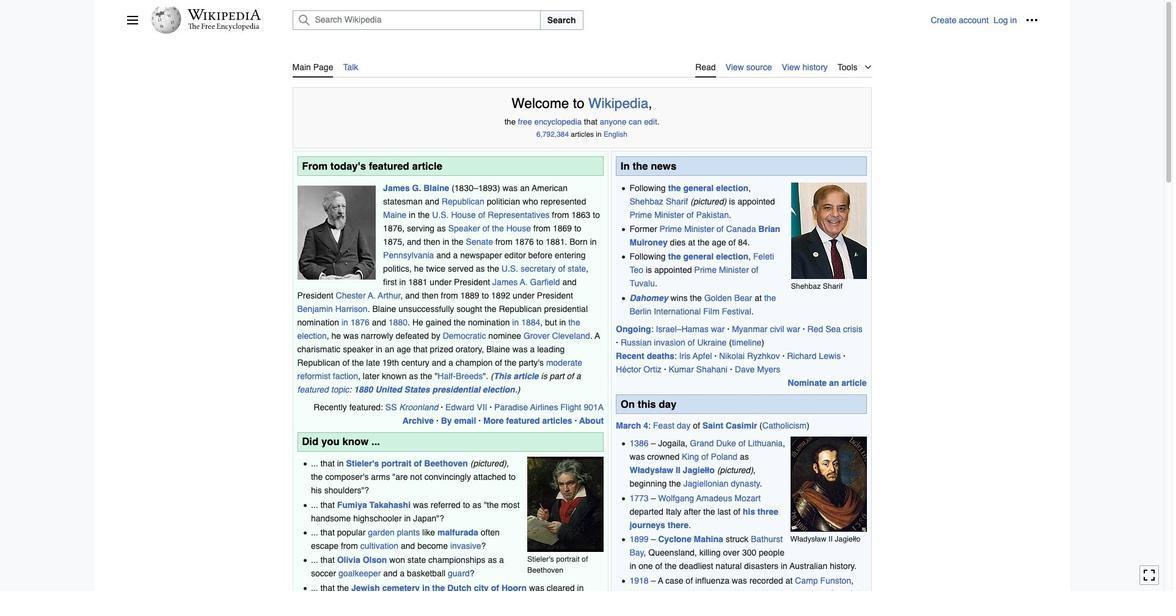 Task type: describe. For each thing, give the bounding box(es) containing it.
władysław ii jagiełło image
[[791, 437, 867, 533]]

personal tools navigation
[[931, 10, 1042, 30]]

log in and more options image
[[1026, 14, 1038, 26]]

shehbaz sharif in 2022 image
[[791, 183, 867, 280]]

james g. blaine image
[[297, 186, 376, 280]]



Task type: locate. For each thing, give the bounding box(es) containing it.
wikipedia image
[[187, 9, 261, 20]]

main content
[[126, 55, 1038, 592]]

stieler's portrait of beethoven image
[[528, 457, 604, 553]]

None search field
[[278, 10, 931, 30]]

menu image
[[126, 14, 138, 26]]

fullscreen image
[[1144, 570, 1156, 582]]

Search Wikipedia search field
[[292, 10, 541, 30]]

the free encyclopedia image
[[188, 23, 260, 31]]



Task type: vqa. For each thing, say whether or not it's contained in the screenshot.
main content
yes



